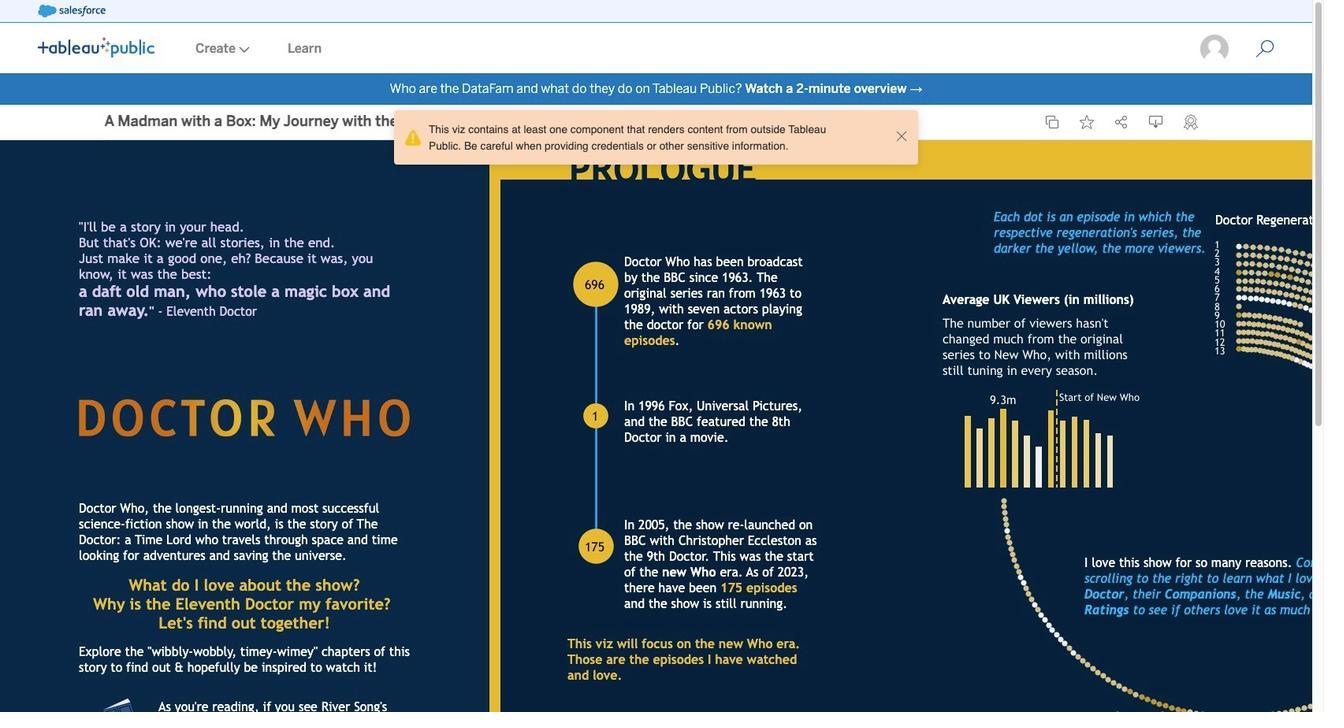 Task type: vqa. For each thing, say whether or not it's contained in the screenshot.
4th Workbook thumbnail from the right
no



Task type: locate. For each thing, give the bounding box(es) containing it.
make a copy image
[[1045, 115, 1059, 129]]

create image
[[236, 47, 250, 53]]

alert
[[401, 117, 892, 159]]

favorite button image
[[1080, 115, 1094, 129]]



Task type: describe. For each thing, give the bounding box(es) containing it.
nominate for viz of the day image
[[1184, 114, 1198, 130]]

salesforce logo image
[[38, 5, 106, 17]]

logo image
[[38, 37, 155, 58]]

tara.schultz image
[[1199, 33, 1231, 65]]

go to search image
[[1237, 39, 1294, 58]]



